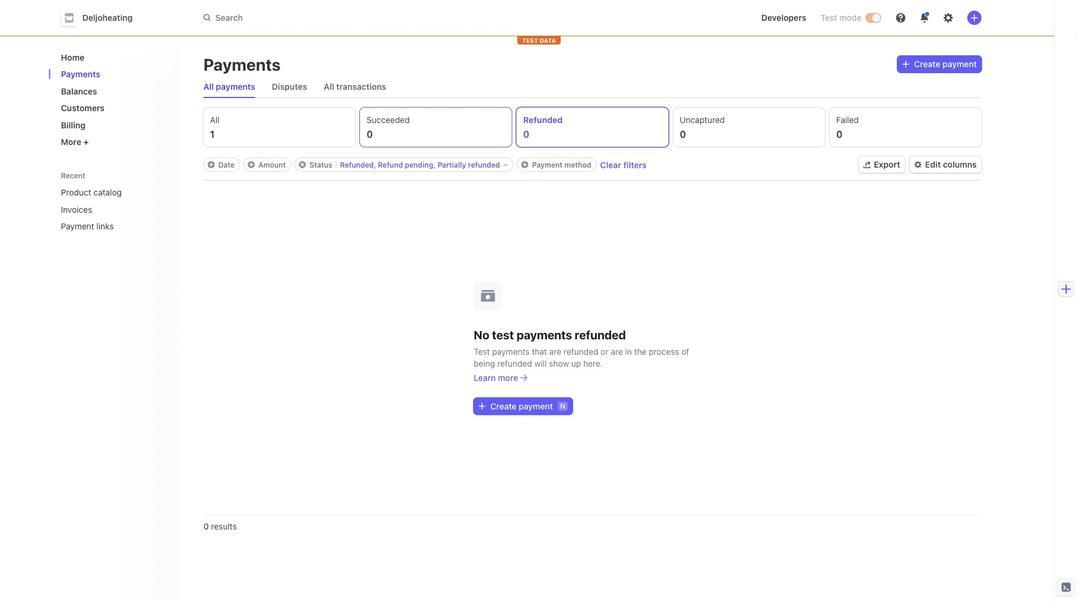 Task type: locate. For each thing, give the bounding box(es) containing it.
0 vertical spatial payment
[[943, 59, 978, 69]]

links
[[97, 221, 114, 231]]

test for test payments that are refunded or are in the process of being refunded will show up here.
[[474, 347, 490, 356]]

payments up balances
[[61, 69, 100, 79]]

create for svg 'icon' in the create payment button
[[491, 401, 517, 411]]

partially
[[438, 161, 467, 169]]

export button
[[859, 156, 906, 173]]

create payment down settings icon
[[915, 59, 978, 69]]

create payment down more
[[491, 401, 553, 411]]

disputes
[[272, 82, 307, 92]]

0 vertical spatial test
[[821, 13, 838, 23]]

0 for failed 0
[[837, 129, 843, 140]]

learn
[[474, 373, 496, 383]]

0 vertical spatial payment
[[533, 161, 563, 169]]

payment down invoices
[[61, 221, 94, 231]]

succeeded
[[367, 115, 410, 125]]

payments up the all payments
[[204, 54, 281, 74]]

test for test mode
[[821, 13, 838, 23]]

1 horizontal spatial are
[[611, 347, 623, 356]]

payment inside popup button
[[943, 59, 978, 69]]

0 inside 'succeeded 0'
[[367, 129, 373, 140]]

tab list
[[199, 76, 982, 98], [204, 108, 982, 147]]

1 vertical spatial tab list
[[204, 108, 982, 147]]

create payment for svg 'icon' in the create payment button
[[491, 401, 553, 411]]

svg image inside create payment popup button
[[903, 61, 910, 68]]

payments up 'all 1'
[[216, 82, 255, 92]]

create payment
[[915, 59, 978, 69], [491, 401, 553, 411]]

create inside button
[[491, 401, 517, 411]]

0 horizontal spatial payment
[[519, 401, 553, 411]]

catalog
[[94, 188, 122, 197]]

are left in at the right bottom of page
[[611, 347, 623, 356]]

payments
[[204, 54, 281, 74], [61, 69, 100, 79]]

1 horizontal spatial svg image
[[903, 61, 910, 68]]

0 down failed
[[837, 129, 843, 140]]

data
[[540, 37, 556, 44]]

payment down will at the bottom of page
[[519, 401, 553, 411]]

+
[[83, 137, 89, 147]]

refunded refund pending partially refunded
[[340, 161, 500, 169]]

svg image inside create payment button
[[479, 403, 486, 410]]

0 vertical spatial svg image
[[903, 61, 910, 68]]

payment for payment method
[[533, 161, 563, 169]]

payment right add payment method icon
[[533, 161, 563, 169]]

0 down succeeded
[[367, 129, 373, 140]]

pin to navigation image
[[160, 205, 169, 214], [160, 222, 169, 231]]

test data
[[523, 37, 556, 44]]

svg image down the learn
[[479, 403, 486, 410]]

0 vertical spatial pin to navigation image
[[160, 205, 169, 214]]

refunded inside clear filters toolbar
[[340, 161, 374, 169]]

1 horizontal spatial payment
[[533, 161, 563, 169]]

create payment button
[[474, 398, 573, 415]]

1 horizontal spatial create
[[915, 59, 941, 69]]

Search search field
[[196, 7, 532, 29]]

mode
[[840, 13, 862, 23]]

1 vertical spatial refunded
[[340, 161, 374, 169]]

failed 0
[[837, 115, 860, 140]]

2 pin to navigation image from the top
[[160, 222, 169, 231]]

1 vertical spatial pin to navigation image
[[160, 222, 169, 231]]

1 pin to navigation image from the top
[[160, 205, 169, 214]]

0 horizontal spatial svg image
[[479, 403, 486, 410]]

1 vertical spatial create payment
[[491, 401, 553, 411]]

amount
[[259, 161, 286, 169]]

1 vertical spatial create
[[491, 401, 517, 411]]

2 vertical spatial payments
[[493, 347, 530, 356]]

all up 'all 1'
[[204, 82, 214, 92]]

uncaptured 0
[[680, 115, 726, 140]]

are
[[550, 347, 562, 356], [611, 347, 623, 356]]

edit columns
[[926, 160, 978, 169]]

test payments that are refunded or are in the process of being refunded will show up here.
[[474, 347, 690, 368]]

test inside test payments that are refunded or are in the process of being refunded will show up here.
[[474, 347, 490, 356]]

payment down settings icon
[[943, 59, 978, 69]]

1 vertical spatial svg image
[[479, 403, 486, 410]]

0 horizontal spatial create payment
[[491, 401, 553, 411]]

0
[[367, 129, 373, 140], [524, 129, 530, 140], [680, 129, 687, 140], [837, 129, 843, 140], [204, 522, 209, 531]]

0 vertical spatial create payment
[[915, 59, 978, 69]]

edit
[[926, 160, 942, 169]]

0 vertical spatial refunded
[[524, 115, 563, 125]]

0 inside uncaptured 0
[[680, 129, 687, 140]]

refunded for refund
[[340, 161, 374, 169]]

create
[[915, 59, 941, 69], [491, 401, 517, 411]]

create payment inside popup button
[[915, 59, 978, 69]]

1 vertical spatial payment
[[61, 221, 94, 231]]

will
[[535, 358, 547, 368]]

test up being in the bottom left of the page
[[474, 347, 490, 356]]

payments up that
[[517, 328, 573, 342]]

1 vertical spatial payment
[[519, 401, 553, 411]]

billing
[[61, 120, 86, 130]]

all
[[204, 82, 214, 92], [324, 82, 334, 92], [210, 115, 220, 125]]

refunded for 0
[[524, 115, 563, 125]]

invoices link
[[56, 200, 154, 219]]

more +
[[61, 137, 89, 147]]

0 horizontal spatial are
[[550, 347, 562, 356]]

create payment button
[[898, 56, 982, 73]]

process
[[649, 347, 680, 356]]

1 horizontal spatial refunded
[[524, 115, 563, 125]]

test
[[821, 13, 838, 23], [474, 347, 490, 356]]

refunded inside tab list
[[524, 115, 563, 125]]

edit status image
[[504, 162, 509, 167]]

refunded up add payment method icon
[[524, 115, 563, 125]]

all payments link
[[199, 78, 260, 95]]

home link
[[56, 48, 170, 67]]

payments for all
[[216, 82, 255, 92]]

payment inside button
[[519, 401, 553, 411]]

clear filters button
[[601, 160, 647, 170]]

0 inside the failed 0
[[837, 129, 843, 140]]

refunded
[[468, 161, 500, 169], [575, 328, 626, 342], [564, 347, 599, 356], [498, 358, 533, 368]]

svg image
[[903, 61, 910, 68], [479, 403, 486, 410]]

payments
[[216, 82, 255, 92], [517, 328, 573, 342], [493, 347, 530, 356]]

test
[[492, 328, 514, 342]]

0 horizontal spatial payment
[[61, 221, 94, 231]]

create payment inside button
[[491, 401, 553, 411]]

payment
[[533, 161, 563, 169], [61, 221, 94, 231]]

payments down test
[[493, 347, 530, 356]]

svg image for create payment popup button
[[903, 61, 910, 68]]

balances
[[61, 86, 97, 96]]

clear filters toolbar
[[204, 158, 647, 172]]

add date image
[[208, 161, 215, 168]]

1
[[210, 129, 215, 140]]

home
[[61, 52, 85, 62]]

0 for succeeded 0
[[367, 129, 373, 140]]

1 horizontal spatial create payment
[[915, 59, 978, 69]]

0 down uncaptured
[[680, 129, 687, 140]]

payments for test
[[493, 347, 530, 356]]

0 horizontal spatial payments
[[61, 69, 100, 79]]

1 horizontal spatial payment
[[943, 59, 978, 69]]

2 are from the left
[[611, 347, 623, 356]]

payments link
[[56, 65, 170, 84]]

show
[[549, 358, 570, 368]]

payment inside clear filters toolbar
[[533, 161, 563, 169]]

create inside popup button
[[915, 59, 941, 69]]

invoices
[[61, 205, 92, 214]]

recent element
[[49, 183, 180, 236]]

0 vertical spatial create
[[915, 59, 941, 69]]

0 horizontal spatial create
[[491, 401, 517, 411]]

all up 1
[[210, 115, 220, 125]]

product
[[61, 188, 91, 197]]

payment inside recent element
[[61, 221, 94, 231]]

status
[[310, 161, 333, 169]]

transactions
[[337, 82, 387, 92]]

pin to navigation image for payment links
[[160, 222, 169, 231]]

refunded
[[524, 115, 563, 125], [340, 161, 374, 169]]

0 horizontal spatial test
[[474, 347, 490, 356]]

all for 1
[[210, 115, 220, 125]]

product catalog link
[[56, 183, 154, 202]]

create down notifications image
[[915, 59, 941, 69]]

payments inside core navigation links "element"
[[61, 69, 100, 79]]

payments inside tab list
[[216, 82, 255, 92]]

0 vertical spatial payments
[[216, 82, 255, 92]]

refunded left 'refund'
[[340, 161, 374, 169]]

remove status image
[[299, 161, 306, 168]]

succeeded 0
[[367, 115, 410, 140]]

clear filters
[[601, 160, 647, 170]]

all left transactions
[[324, 82, 334, 92]]

create down learn more link
[[491, 401, 517, 411]]

edit columns button
[[911, 156, 982, 173]]

test left 'mode' at top
[[821, 13, 838, 23]]

are up the 'show' at the right of page
[[550, 347, 562, 356]]

payments inside test payments that are refunded or are in the process of being refunded will show up here.
[[493, 347, 530, 356]]

svg image down help image on the top of the page
[[903, 61, 910, 68]]

billing link
[[56, 115, 170, 135]]

tab list containing all payments
[[199, 76, 982, 98]]

refunded left 'edit status' icon at the top left
[[468, 161, 500, 169]]

that
[[532, 347, 547, 356]]

payment
[[943, 59, 978, 69], [519, 401, 553, 411]]

0 vertical spatial tab list
[[199, 76, 982, 98]]

0 horizontal spatial refunded
[[340, 161, 374, 169]]

deljoheating button
[[61, 10, 145, 26]]

method
[[565, 161, 592, 169]]

0 inside refunded 0
[[524, 129, 530, 140]]

all for payments
[[204, 82, 214, 92]]

notifications image
[[921, 13, 930, 23]]

more
[[61, 137, 81, 147]]

no test payments refunded
[[474, 328, 626, 342]]

0 up add payment method icon
[[524, 129, 530, 140]]

1 horizontal spatial test
[[821, 13, 838, 23]]

add amount image
[[248, 161, 255, 168]]

1 vertical spatial test
[[474, 347, 490, 356]]



Task type: vqa. For each thing, say whether or not it's contained in the screenshot.
Settings image
yes



Task type: describe. For each thing, give the bounding box(es) containing it.
or
[[601, 347, 609, 356]]

create payment for svg 'icon' within create payment popup button
[[915, 59, 978, 69]]

1 horizontal spatial payments
[[204, 54, 281, 74]]

results
[[211, 522, 237, 531]]

clear history image
[[160, 172, 167, 179]]

customers
[[61, 103, 105, 113]]

all 1
[[210, 115, 220, 140]]

the
[[635, 347, 647, 356]]

deljoheating
[[82, 13, 133, 23]]

payment for create payment popup button
[[943, 59, 978, 69]]

refunded inside clear filters toolbar
[[468, 161, 500, 169]]

test
[[523, 37, 538, 44]]

payment for create payment button
[[519, 401, 553, 411]]

recent
[[61, 171, 85, 180]]

refunded up the or at the right of page
[[575, 328, 626, 342]]

product catalog
[[61, 188, 122, 197]]

developers link
[[757, 8, 812, 27]]

being
[[474, 358, 496, 368]]

payment method
[[533, 161, 592, 169]]

refunded up more
[[498, 358, 533, 368]]

balances link
[[56, 81, 170, 101]]

Search text field
[[196, 7, 532, 29]]

svg image for create payment button
[[479, 403, 486, 410]]

add payment method image
[[522, 161, 529, 168]]

all for transactions
[[324, 82, 334, 92]]

help image
[[897, 13, 906, 23]]

core navigation links element
[[56, 48, 170, 152]]

payment links
[[61, 221, 114, 231]]

search
[[216, 13, 243, 22]]

failed
[[837, 115, 860, 125]]

clear
[[601, 160, 622, 170]]

refunded up up at right bottom
[[564, 347, 599, 356]]

1 are from the left
[[550, 347, 562, 356]]

all transactions link
[[319, 78, 391, 95]]

all payments
[[204, 82, 255, 92]]

0 results
[[204, 522, 237, 531]]

disputes link
[[267, 78, 312, 95]]

0 for uncaptured 0
[[680, 129, 687, 140]]

here.
[[584, 358, 603, 368]]

create for svg 'icon' within create payment popup button
[[915, 59, 941, 69]]

0 left the results
[[204, 522, 209, 531]]

of
[[682, 347, 690, 356]]

developers
[[762, 13, 807, 23]]

learn more link
[[474, 372, 528, 384]]

pin to navigation image for invoices
[[160, 205, 169, 214]]

no
[[474, 328, 490, 342]]

refunded 0
[[524, 115, 563, 140]]

recent navigation links element
[[49, 166, 180, 236]]

columns
[[944, 160, 978, 169]]

more
[[498, 373, 519, 383]]

customers link
[[56, 98, 170, 118]]

date
[[218, 161, 235, 169]]

all transactions
[[324, 82, 387, 92]]

learn more
[[474, 373, 519, 383]]

up
[[572, 358, 582, 368]]

payment for payment links
[[61, 221, 94, 231]]

uncaptured
[[680, 115, 726, 125]]

test mode
[[821, 13, 862, 23]]

pending
[[405, 161, 434, 169]]

1 vertical spatial payments
[[517, 328, 573, 342]]

tab list containing 1
[[204, 108, 982, 147]]

payment links link
[[56, 217, 154, 236]]

pin to navigation image
[[160, 188, 169, 197]]

settings image
[[944, 13, 954, 23]]

0 for refunded 0
[[524, 129, 530, 140]]

export
[[875, 160, 901, 169]]

in
[[626, 347, 632, 356]]

filters
[[624, 160, 647, 170]]

refund
[[378, 161, 403, 169]]



